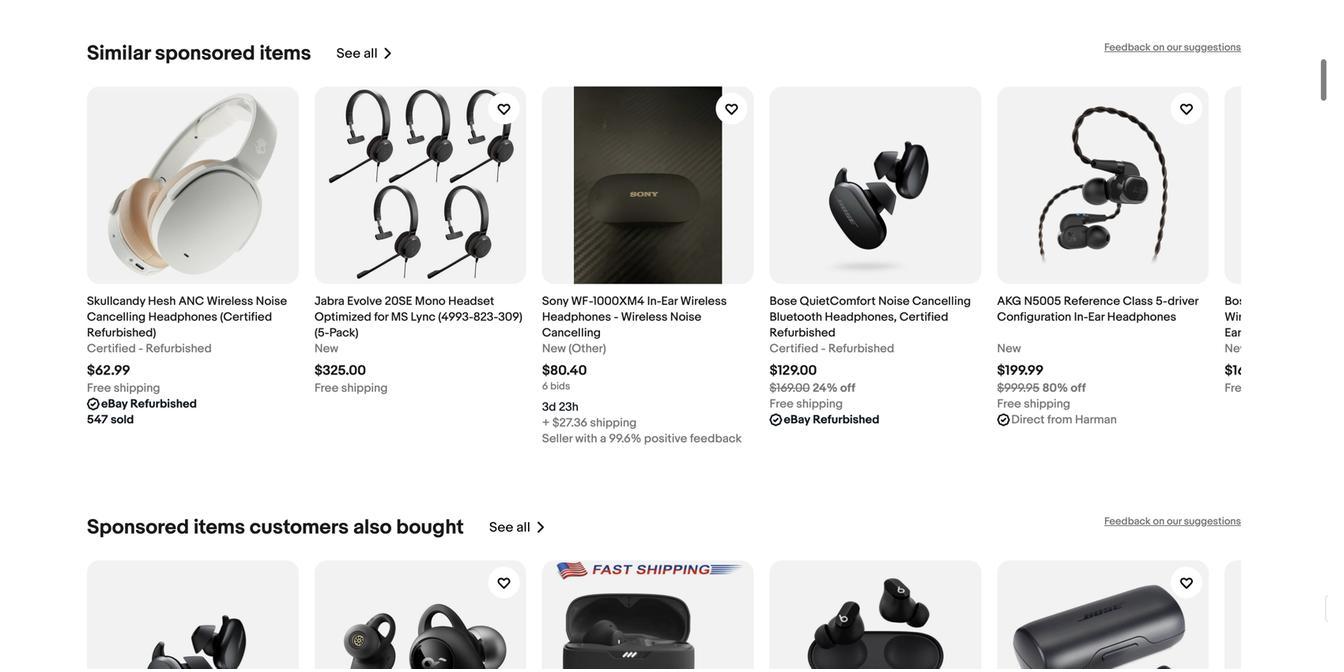 Task type: describe. For each thing, give the bounding box(es) containing it.
6 bids text field
[[542, 381, 571, 393]]

also
[[353, 516, 392, 541]]

akg
[[998, 295, 1022, 309]]

direct from harman
[[1012, 413, 1118, 428]]

sponsored
[[155, 42, 255, 66]]

New (Other) text field
[[542, 341, 606, 357]]

shipping inside the bose - quietcomfo new $164.64 free shipping
[[1252, 382, 1299, 396]]

bose quietcomfort noise cancelling bluetooth headphones, certified refurbished certified - refurbished $129.00 $169.00 24% off free shipping
[[770, 295, 972, 412]]

our for similar sponsored items
[[1168, 42, 1182, 54]]

Seller with a 99.6% positive feedback text field
[[542, 432, 742, 447]]

suggestions for similar sponsored items
[[1185, 42, 1242, 54]]

bose for $164.64
[[1225, 295, 1253, 309]]

configuration
[[998, 310, 1072, 325]]

n5005
[[1025, 295, 1062, 309]]

skullcandy hesh anc wireless noise cancelling headphones (certified refurbished) certified - refurbished $62.99 free shipping
[[87, 295, 287, 396]]

99.6%
[[609, 432, 642, 447]]

$129.00 text field
[[770, 363, 817, 380]]

free inside new $199.99 $999.95 80% off free shipping
[[998, 397, 1022, 412]]

direct
[[1012, 413, 1045, 428]]

- inside skullcandy hesh anc wireless noise cancelling headphones (certified refurbished) certified - refurbished $62.99 free shipping
[[139, 342, 143, 356]]

class
[[1123, 295, 1154, 309]]

- inside bose quietcomfort noise cancelling bluetooth headphones, certified refurbished certified - refurbished $129.00 $169.00 24% off free shipping
[[822, 342, 826, 356]]

cancelling inside sony wf-1000xm4 in-ear wireless headphones - wireless noise cancelling new (other) $80.40 6 bids 3d 23h + $27.36 shipping seller with a 99.6% positive feedback
[[542, 326, 601, 341]]

certified - refurbished text field for refurbished
[[87, 341, 212, 357]]

reference
[[1064, 295, 1121, 309]]

free shipping text field up direct
[[998, 397, 1071, 413]]

$199.99
[[998, 363, 1044, 380]]

bids
[[551, 381, 571, 393]]

(other)
[[569, 342, 606, 356]]

harman
[[1076, 413, 1118, 428]]

bluetooth
[[770, 310, 823, 325]]

pack)
[[330, 326, 359, 341]]

$169.00
[[770, 382, 810, 396]]

0 vertical spatial ebay refurbished
[[101, 397, 197, 412]]

see all text field for sponsored items customers also bought
[[490, 520, 531, 537]]

ms
[[391, 310, 408, 325]]

on for sponsored items customers also bought
[[1154, 516, 1165, 528]]

$27.36
[[553, 416, 588, 431]]

5-
[[1156, 295, 1168, 309]]

see all text field for similar sponsored items
[[337, 46, 378, 62]]

driver
[[1168, 295, 1199, 309]]

free inside bose quietcomfort noise cancelling bluetooth headphones, certified refurbished certified - refurbished $129.00 $169.00 24% off free shipping
[[770, 397, 794, 412]]

$199.99 text field
[[998, 363, 1044, 380]]

free shipping text field down $169.00
[[770, 397, 843, 413]]

quietcomfo
[[1263, 295, 1329, 309]]

$129.00
[[770, 363, 817, 380]]

a
[[600, 432, 607, 447]]

suggestions for sponsored items customers also bought
[[1185, 516, 1242, 528]]

- inside the bose - quietcomfo new $164.64 free shipping
[[1256, 295, 1260, 309]]

shipping inside sony wf-1000xm4 in-ear wireless headphones - wireless noise cancelling new (other) $80.40 6 bids 3d 23h + $27.36 shipping seller with a 99.6% positive feedback
[[590, 416, 637, 431]]

sony wf-1000xm4 in-ear wireless headphones - wireless noise cancelling new (other) $80.40 6 bids 3d 23h + $27.36 shipping seller with a 99.6% positive feedback
[[542, 295, 742, 447]]

in- inside akg n5005 reference class 5-driver configuration in-ear headphones
[[1075, 310, 1089, 325]]

80%
[[1043, 382, 1069, 396]]

customers
[[250, 516, 349, 541]]

3d 23h text field
[[542, 400, 579, 416]]

sony
[[542, 295, 569, 309]]

refurbished inside skullcandy hesh anc wireless noise cancelling headphones (certified refurbished) certified - refurbished $62.99 free shipping
[[146, 342, 212, 356]]

headphones inside akg n5005 reference class 5-driver configuration in-ear headphones
[[1108, 310, 1177, 325]]

(certified
[[220, 310, 272, 325]]

$80.40
[[542, 363, 587, 380]]

refurbished up sold
[[130, 397, 197, 412]]

Direct from Harman text field
[[1012, 413, 1118, 428]]

headphones,
[[825, 310, 897, 325]]

+ $27.36 shipping text field
[[542, 416, 637, 432]]

20se
[[385, 295, 413, 309]]

bose for bluetooth
[[770, 295, 797, 309]]

noise inside sony wf-1000xm4 in-ear wireless headphones - wireless noise cancelling new (other) $80.40 6 bids 3d 23h + $27.36 shipping seller with a 99.6% positive feedback
[[671, 310, 702, 325]]

new inside new $199.99 $999.95 80% off free shipping
[[998, 342, 1022, 356]]

previous price $999.95 80% off text field
[[998, 381, 1086, 397]]

823-
[[474, 310, 498, 325]]

new text field for $164.64
[[1225, 341, 1249, 357]]

see for similar sponsored items
[[337, 46, 361, 62]]

feedback on our suggestions link for similar sponsored items
[[1105, 42, 1242, 54]]

noise inside bose quietcomfort noise cancelling bluetooth headphones, certified refurbished certified - refurbished $129.00 $169.00 24% off free shipping
[[879, 295, 910, 309]]

309)
[[498, 310, 523, 325]]

wf-
[[571, 295, 593, 309]]

certified - refurbished text field for $129.00
[[770, 341, 895, 357]]

shipping inside jabra evolve 20se mono headset optimized for ms lync (4993-823-309) (5-pack) new $325.00 free shipping
[[341, 382, 388, 396]]

off inside new $199.99 $999.95 80% off free shipping
[[1071, 382, 1086, 396]]

2 horizontal spatial certified
[[900, 310, 949, 325]]

ear inside sony wf-1000xm4 in-ear wireless headphones - wireless noise cancelling new (other) $80.40 6 bids 3d 23h + $27.36 shipping seller with a 99.6% positive feedback
[[662, 295, 678, 309]]

noise inside skullcandy hesh anc wireless noise cancelling headphones (certified refurbished) certified - refurbished $62.99 free shipping
[[256, 295, 287, 309]]

(5-
[[315, 326, 330, 341]]

optimized
[[315, 310, 372, 325]]

headset
[[449, 295, 494, 309]]

1 vertical spatial ebay refurbished
[[784, 413, 880, 428]]

free inside jabra evolve 20se mono headset optimized for ms lync (4993-823-309) (5-pack) new $325.00 free shipping
[[315, 382, 339, 396]]

0 vertical spatial items
[[260, 42, 311, 66]]

new $199.99 $999.95 80% off free shipping
[[998, 342, 1086, 412]]

23h
[[559, 401, 579, 415]]

$80.40 text field
[[542, 363, 587, 380]]

1 horizontal spatial ebay
[[784, 413, 811, 428]]

feedback on our suggestions for sponsored items customers also bought
[[1105, 516, 1242, 528]]



Task type: vqa. For each thing, say whether or not it's contained in the screenshot.
CELESTRON
no



Task type: locate. For each thing, give the bounding box(es) containing it.
2 certified - refurbished text field from the left
[[770, 341, 895, 357]]

feedback for sponsored items customers also bought
[[1105, 516, 1151, 528]]

6
[[542, 381, 548, 393]]

in- down reference
[[1075, 310, 1089, 325]]

headphones down class
[[1108, 310, 1177, 325]]

off
[[841, 382, 856, 396], [1071, 382, 1086, 396]]

0 vertical spatial feedback on our suggestions
[[1105, 42, 1242, 54]]

ear
[[662, 295, 678, 309], [1089, 310, 1105, 325]]

2 off from the left
[[1071, 382, 1086, 396]]

1 vertical spatial items
[[194, 516, 245, 541]]

2 new from the left
[[542, 342, 566, 356]]

1 vertical spatial feedback on our suggestions link
[[1105, 516, 1242, 528]]

0 horizontal spatial off
[[841, 382, 856, 396]]

cancelling down skullcandy
[[87, 310, 146, 325]]

1 horizontal spatial noise
[[671, 310, 702, 325]]

- down refurbished)
[[139, 342, 143, 356]]

shipping
[[114, 382, 160, 396], [341, 382, 388, 396], [1252, 382, 1299, 396], [797, 397, 843, 412], [1024, 397, 1071, 412], [590, 416, 637, 431]]

1 horizontal spatial cancelling
[[542, 326, 601, 341]]

1 our from the top
[[1168, 42, 1182, 54]]

0 vertical spatial ear
[[662, 295, 678, 309]]

3 new from the left
[[998, 342, 1022, 356]]

new text field down (5-
[[315, 341, 339, 357]]

$62.99 text field
[[87, 363, 130, 380]]

0 vertical spatial feedback on our suggestions link
[[1105, 42, 1242, 54]]

free
[[87, 382, 111, 396], [315, 382, 339, 396], [1225, 382, 1249, 396], [770, 397, 794, 412], [998, 397, 1022, 412]]

jabra evolve 20se mono headset optimized for ms lync (4993-823-309) (5-pack) new $325.00 free shipping
[[315, 295, 523, 396]]

similar sponsored items
[[87, 42, 311, 66]]

bose - quietcomfo new $164.64 free shipping
[[1225, 295, 1329, 396]]

ebay up 547 sold
[[101, 397, 128, 412]]

headphones for $62.99
[[148, 310, 218, 325]]

2 horizontal spatial headphones
[[1108, 310, 1177, 325]]

$325.00
[[315, 363, 366, 380]]

0 vertical spatial cancelling
[[913, 295, 972, 309]]

- left quietcomfo
[[1256, 295, 1260, 309]]

1 vertical spatial ear
[[1089, 310, 1105, 325]]

1 on from the top
[[1154, 42, 1165, 54]]

refurbished down bluetooth
[[770, 326, 836, 341]]

$325.00 text field
[[315, 363, 366, 380]]

- down 1000xm4
[[614, 310, 619, 325]]

off right 80%
[[1071, 382, 1086, 396]]

2 horizontal spatial new text field
[[1225, 341, 1249, 357]]

cancelling inside skullcandy hesh anc wireless noise cancelling headphones (certified refurbished) certified - refurbished $62.99 free shipping
[[87, 310, 146, 325]]

free down $164.64 "text field"
[[1225, 382, 1249, 396]]

1 horizontal spatial see
[[490, 520, 514, 537]]

see all
[[337, 46, 378, 62], [490, 520, 531, 537]]

new text field for $325.00
[[315, 341, 339, 357]]

1 horizontal spatial certified
[[770, 342, 819, 356]]

quietcomfort
[[800, 295, 876, 309]]

0 horizontal spatial ebay refurbished text field
[[101, 397, 197, 413]]

sponsored items customers also bought
[[87, 516, 464, 541]]

1 feedback on our suggestions from the top
[[1105, 42, 1242, 54]]

shipping up a
[[590, 416, 637, 431]]

0 vertical spatial see all text field
[[337, 46, 378, 62]]

2 bose from the left
[[1225, 295, 1253, 309]]

0 horizontal spatial cancelling
[[87, 310, 146, 325]]

sponsored
[[87, 516, 189, 541]]

0 vertical spatial feedback
[[1105, 42, 1151, 54]]

our for sponsored items customers also bought
[[1168, 516, 1182, 528]]

1 horizontal spatial ear
[[1089, 310, 1105, 325]]

wireless
[[207, 295, 253, 309], [681, 295, 727, 309], [621, 310, 668, 325]]

cancelling up new (other) text box
[[542, 326, 601, 341]]

hesh
[[148, 295, 176, 309]]

0 horizontal spatial certified
[[87, 342, 136, 356]]

ebay refurbished text field up sold
[[101, 397, 197, 413]]

shipping down previous price $999.95 80% off text box
[[1024, 397, 1071, 412]]

1 horizontal spatial off
[[1071, 382, 1086, 396]]

new up $164.64 "text field"
[[1225, 342, 1249, 356]]

0 horizontal spatial wireless
[[207, 295, 253, 309]]

0 horizontal spatial certified - refurbished text field
[[87, 341, 212, 357]]

See all text field
[[337, 46, 378, 62], [490, 520, 531, 537]]

1 vertical spatial all
[[517, 520, 531, 537]]

see all link for sponsored items customers also bought
[[490, 516, 547, 541]]

1 horizontal spatial headphones
[[542, 310, 612, 325]]

2 on from the top
[[1154, 516, 1165, 528]]

suggestions
[[1185, 42, 1242, 54], [1185, 516, 1242, 528]]

2 feedback on our suggestions link from the top
[[1105, 516, 1242, 528]]

0 horizontal spatial headphones
[[148, 310, 218, 325]]

refurbished down anc
[[146, 342, 212, 356]]

noise
[[256, 295, 287, 309], [879, 295, 910, 309], [671, 310, 702, 325]]

on for similar sponsored items
[[1154, 42, 1165, 54]]

ear inside akg n5005 reference class 5-driver configuration in-ear headphones
[[1089, 310, 1105, 325]]

1 vertical spatial see all
[[490, 520, 531, 537]]

1 horizontal spatial new text field
[[998, 341, 1022, 357]]

shipping down $164.64 "text field"
[[1252, 382, 1299, 396]]

-
[[1256, 295, 1260, 309], [614, 310, 619, 325], [139, 342, 143, 356], [822, 342, 826, 356]]

Certified - Refurbished text field
[[87, 341, 212, 357], [770, 341, 895, 357]]

2 horizontal spatial cancelling
[[913, 295, 972, 309]]

ebay refurbished up sold
[[101, 397, 197, 412]]

- inside sony wf-1000xm4 in-ear wireless headphones - wireless noise cancelling new (other) $80.40 6 bids 3d 23h + $27.36 shipping seller with a 99.6% positive feedback
[[614, 310, 619, 325]]

new
[[315, 342, 339, 356], [542, 342, 566, 356], [998, 342, 1022, 356], [1225, 342, 1249, 356]]

2 suggestions from the top
[[1185, 516, 1242, 528]]

1 suggestions from the top
[[1185, 42, 1242, 54]]

our
[[1168, 42, 1182, 54], [1168, 516, 1182, 528]]

in- inside sony wf-1000xm4 in-ear wireless headphones - wireless noise cancelling new (other) $80.40 6 bids 3d 23h + $27.36 shipping seller with a 99.6% positive feedback
[[648, 295, 662, 309]]

new up $199.99
[[998, 342, 1022, 356]]

1 vertical spatial see all link
[[490, 516, 547, 541]]

headphones down wf-
[[542, 310, 612, 325]]

1 feedback from the top
[[1105, 42, 1151, 54]]

547 sold
[[87, 413, 134, 428]]

1 horizontal spatial wireless
[[621, 310, 668, 325]]

(4993-
[[438, 310, 474, 325]]

shipping inside bose quietcomfort noise cancelling bluetooth headphones, certified refurbished certified - refurbished $129.00 $169.00 24% off free shipping
[[797, 397, 843, 412]]

feedback for similar sponsored items
[[1105, 42, 1151, 54]]

off right 24%
[[841, 382, 856, 396]]

headphones
[[148, 310, 218, 325], [542, 310, 612, 325], [1108, 310, 1177, 325]]

refurbished down headphones,
[[829, 342, 895, 356]]

- up 24%
[[822, 342, 826, 356]]

off inside bose quietcomfort noise cancelling bluetooth headphones, certified refurbished certified - refurbished $129.00 $169.00 24% off free shipping
[[841, 382, 856, 396]]

refurbished)
[[87, 326, 156, 341]]

1 vertical spatial in-
[[1075, 310, 1089, 325]]

0 vertical spatial all
[[364, 46, 378, 62]]

$164.64
[[1225, 363, 1275, 380]]

0 vertical spatial see all
[[337, 46, 378, 62]]

1 off from the left
[[841, 382, 856, 396]]

new text field up $164.64 "text field"
[[1225, 341, 1249, 357]]

shipping down $325.00
[[341, 382, 388, 396]]

2 our from the top
[[1168, 516, 1182, 528]]

0 vertical spatial ebay
[[101, 397, 128, 412]]

1 horizontal spatial bose
[[1225, 295, 1253, 309]]

free down $169.00
[[770, 397, 794, 412]]

1 horizontal spatial items
[[260, 42, 311, 66]]

free shipping text field down $164.64 "text field"
[[1225, 381, 1299, 397]]

all for sponsored items customers also bought
[[517, 520, 531, 537]]

$999.95
[[998, 382, 1040, 396]]

similar
[[87, 42, 151, 66]]

0 horizontal spatial noise
[[256, 295, 287, 309]]

shipping inside skullcandy hesh anc wireless noise cancelling headphones (certified refurbished) certified - refurbished $62.99 free shipping
[[114, 382, 160, 396]]

headphones inside sony wf-1000xm4 in-ear wireless headphones - wireless noise cancelling new (other) $80.40 6 bids 3d 23h + $27.36 shipping seller with a 99.6% positive feedback
[[542, 310, 612, 325]]

New text field
[[315, 341, 339, 357], [998, 341, 1022, 357], [1225, 341, 1249, 357]]

wireless inside skullcandy hesh anc wireless noise cancelling headphones (certified refurbished) certified - refurbished $62.99 free shipping
[[207, 295, 253, 309]]

free down $325.00
[[315, 382, 339, 396]]

refurbished
[[770, 326, 836, 341], [146, 342, 212, 356], [829, 342, 895, 356], [130, 397, 197, 412], [813, 413, 880, 428]]

$62.99
[[87, 363, 130, 380]]

2 vertical spatial cancelling
[[542, 326, 601, 341]]

1 horizontal spatial see all link
[[490, 516, 547, 541]]

eBay Refurbished text field
[[101, 397, 197, 413], [784, 413, 880, 428]]

new text field up $199.99
[[998, 341, 1022, 357]]

24%
[[813, 382, 838, 396]]

0 horizontal spatial new text field
[[315, 341, 339, 357]]

ebay down $169.00
[[784, 413, 811, 428]]

1 vertical spatial ebay
[[784, 413, 811, 428]]

0 vertical spatial see
[[337, 46, 361, 62]]

feedback on our suggestions for similar sponsored items
[[1105, 42, 1242, 54]]

feedback on our suggestions link
[[1105, 42, 1242, 54], [1105, 516, 1242, 528]]

0 vertical spatial on
[[1154, 42, 1165, 54]]

0 horizontal spatial bose
[[770, 295, 797, 309]]

2 horizontal spatial noise
[[879, 295, 910, 309]]

3 headphones from the left
[[1108, 310, 1177, 325]]

feedback on our suggestions link for sponsored items customers also bought
[[1105, 516, 1242, 528]]

1 horizontal spatial in-
[[1075, 310, 1089, 325]]

1 horizontal spatial certified - refurbished text field
[[770, 341, 895, 357]]

2 headphones from the left
[[542, 310, 612, 325]]

bose
[[770, 295, 797, 309], [1225, 295, 1253, 309]]

lync
[[411, 310, 436, 325]]

1000xm4
[[593, 295, 645, 309]]

0 vertical spatial see all link
[[337, 42, 394, 66]]

bought
[[396, 516, 464, 541]]

bose inside bose quietcomfort noise cancelling bluetooth headphones, certified refurbished certified - refurbished $129.00 $169.00 24% off free shipping
[[770, 295, 797, 309]]

ebay refurbished down 24%
[[784, 413, 880, 428]]

certified
[[900, 310, 949, 325], [87, 342, 136, 356], [770, 342, 819, 356]]

feedback
[[690, 432, 742, 447]]

free down $999.95
[[998, 397, 1022, 412]]

3d
[[542, 401, 556, 415]]

bose inside the bose - quietcomfo new $164.64 free shipping
[[1225, 295, 1253, 309]]

headphones inside skullcandy hesh anc wireless noise cancelling headphones (certified refurbished) certified - refurbished $62.99 free shipping
[[148, 310, 218, 325]]

0 horizontal spatial see
[[337, 46, 361, 62]]

+
[[542, 416, 550, 431]]

certified - refurbished text field up 24%
[[770, 341, 895, 357]]

anc
[[179, 295, 204, 309]]

certified up $129.00 text box
[[770, 342, 819, 356]]

0 horizontal spatial see all text field
[[337, 46, 378, 62]]

2 feedback from the top
[[1105, 516, 1151, 528]]

jabra
[[315, 295, 345, 309]]

0 vertical spatial suggestions
[[1185, 42, 1242, 54]]

bose right driver
[[1225, 295, 1253, 309]]

new down (5-
[[315, 342, 339, 356]]

1 horizontal spatial ebay refurbished text field
[[784, 413, 880, 428]]

from
[[1048, 413, 1073, 428]]

ear right 1000xm4
[[662, 295, 678, 309]]

0 horizontal spatial ear
[[662, 295, 678, 309]]

free shipping text field down $62.99
[[87, 381, 160, 397]]

0 horizontal spatial all
[[364, 46, 378, 62]]

all
[[364, 46, 378, 62], [517, 520, 531, 537]]

2 feedback on our suggestions from the top
[[1105, 516, 1242, 528]]

0 vertical spatial in-
[[648, 295, 662, 309]]

in-
[[648, 295, 662, 309], [1075, 310, 1089, 325]]

new up $80.40
[[542, 342, 566, 356]]

0 horizontal spatial items
[[194, 516, 245, 541]]

547 sold text field
[[87, 413, 134, 428]]

1 bose from the left
[[770, 295, 797, 309]]

0 vertical spatial our
[[1168, 42, 1182, 54]]

1 horizontal spatial see all text field
[[490, 520, 531, 537]]

refurbished down 24%
[[813, 413, 880, 428]]

free inside skullcandy hesh anc wireless noise cancelling headphones (certified refurbished) certified - refurbished $62.99 free shipping
[[87, 382, 111, 396]]

shipping down 24%
[[797, 397, 843, 412]]

bose up bluetooth
[[770, 295, 797, 309]]

cancelling left 'akg'
[[913, 295, 972, 309]]

previous price $169.00 24% off text field
[[770, 381, 856, 397]]

1 vertical spatial suggestions
[[1185, 516, 1242, 528]]

4 new from the left
[[1225, 342, 1249, 356]]

for
[[374, 310, 389, 325]]

1 vertical spatial feedback on our suggestions
[[1105, 516, 1242, 528]]

ebay refurbished text field down 24%
[[784, 413, 880, 428]]

mono
[[415, 295, 446, 309]]

evolve
[[347, 295, 382, 309]]

positive
[[644, 432, 688, 447]]

new inside sony wf-1000xm4 in-ear wireless headphones - wireless noise cancelling new (other) $80.40 6 bids 3d 23h + $27.36 shipping seller with a 99.6% positive feedback
[[542, 342, 566, 356]]

on
[[1154, 42, 1165, 54], [1154, 516, 1165, 528]]

1 horizontal spatial see all
[[490, 520, 531, 537]]

0 horizontal spatial see all
[[337, 46, 378, 62]]

feedback
[[1105, 42, 1151, 54], [1105, 516, 1151, 528]]

Free shipping text field
[[87, 381, 160, 397], [1225, 381, 1299, 397], [770, 397, 843, 413], [998, 397, 1071, 413]]

0 horizontal spatial ebay
[[101, 397, 128, 412]]

2 horizontal spatial wireless
[[681, 295, 727, 309]]

ebay refurbished
[[101, 397, 197, 412], [784, 413, 880, 428]]

ear down reference
[[1089, 310, 1105, 325]]

0 horizontal spatial in-
[[648, 295, 662, 309]]

$164.64 text field
[[1225, 363, 1275, 380]]

1 certified - refurbished text field from the left
[[87, 341, 212, 357]]

see all link for similar sponsored items
[[337, 42, 394, 66]]

3 new text field from the left
[[1225, 341, 1249, 357]]

certified down refurbished)
[[87, 342, 136, 356]]

skullcandy
[[87, 295, 145, 309]]

1 feedback on our suggestions link from the top
[[1105, 42, 1242, 54]]

akg n5005 reference class 5-driver configuration in-ear headphones
[[998, 295, 1199, 325]]

ebay
[[101, 397, 128, 412], [784, 413, 811, 428]]

with
[[576, 432, 598, 447]]

new text field for $199.99
[[998, 341, 1022, 357]]

in- right 1000xm4
[[648, 295, 662, 309]]

seller
[[542, 432, 573, 447]]

sold
[[111, 413, 134, 428]]

1 vertical spatial our
[[1168, 516, 1182, 528]]

Free shipping text field
[[315, 381, 388, 397]]

1 new text field from the left
[[315, 341, 339, 357]]

1 horizontal spatial ebay refurbished
[[784, 413, 880, 428]]

shipping down $62.99
[[114, 382, 160, 396]]

all for similar sponsored items
[[364, 46, 378, 62]]

see all link
[[337, 42, 394, 66], [490, 516, 547, 541]]

1 new from the left
[[315, 342, 339, 356]]

2 new text field from the left
[[998, 341, 1022, 357]]

cancelling inside bose quietcomfort noise cancelling bluetooth headphones, certified refurbished certified - refurbished $129.00 $169.00 24% off free shipping
[[913, 295, 972, 309]]

1 vertical spatial see all text field
[[490, 520, 531, 537]]

items
[[260, 42, 311, 66], [194, 516, 245, 541]]

certified right headphones,
[[900, 310, 949, 325]]

feedback on our suggestions
[[1105, 42, 1242, 54], [1105, 516, 1242, 528]]

certified - refurbished text field down refurbished)
[[87, 341, 212, 357]]

free inside the bose - quietcomfo new $164.64 free shipping
[[1225, 382, 1249, 396]]

1 vertical spatial see
[[490, 520, 514, 537]]

headphones down anc
[[148, 310, 218, 325]]

see all for sponsored items customers also bought
[[490, 520, 531, 537]]

certified inside skullcandy hesh anc wireless noise cancelling headphones (certified refurbished) certified - refurbished $62.99 free shipping
[[87, 342, 136, 356]]

headphones for (other)
[[542, 310, 612, 325]]

0 horizontal spatial see all link
[[337, 42, 394, 66]]

new inside jabra evolve 20se mono headset optimized for ms lync (4993-823-309) (5-pack) new $325.00 free shipping
[[315, 342, 339, 356]]

1 vertical spatial feedback
[[1105, 516, 1151, 528]]

see for sponsored items customers also bought
[[490, 520, 514, 537]]

new inside the bose - quietcomfo new $164.64 free shipping
[[1225, 342, 1249, 356]]

1 horizontal spatial all
[[517, 520, 531, 537]]

see all for similar sponsored items
[[337, 46, 378, 62]]

free down $62.99 text box
[[87, 382, 111, 396]]

0 horizontal spatial ebay refurbished
[[101, 397, 197, 412]]

shipping inside new $199.99 $999.95 80% off free shipping
[[1024, 397, 1071, 412]]

1 headphones from the left
[[148, 310, 218, 325]]

1 vertical spatial cancelling
[[87, 310, 146, 325]]

see
[[337, 46, 361, 62], [490, 520, 514, 537]]

1 vertical spatial on
[[1154, 516, 1165, 528]]

547
[[87, 413, 108, 428]]

cancelling
[[913, 295, 972, 309], [87, 310, 146, 325], [542, 326, 601, 341]]



